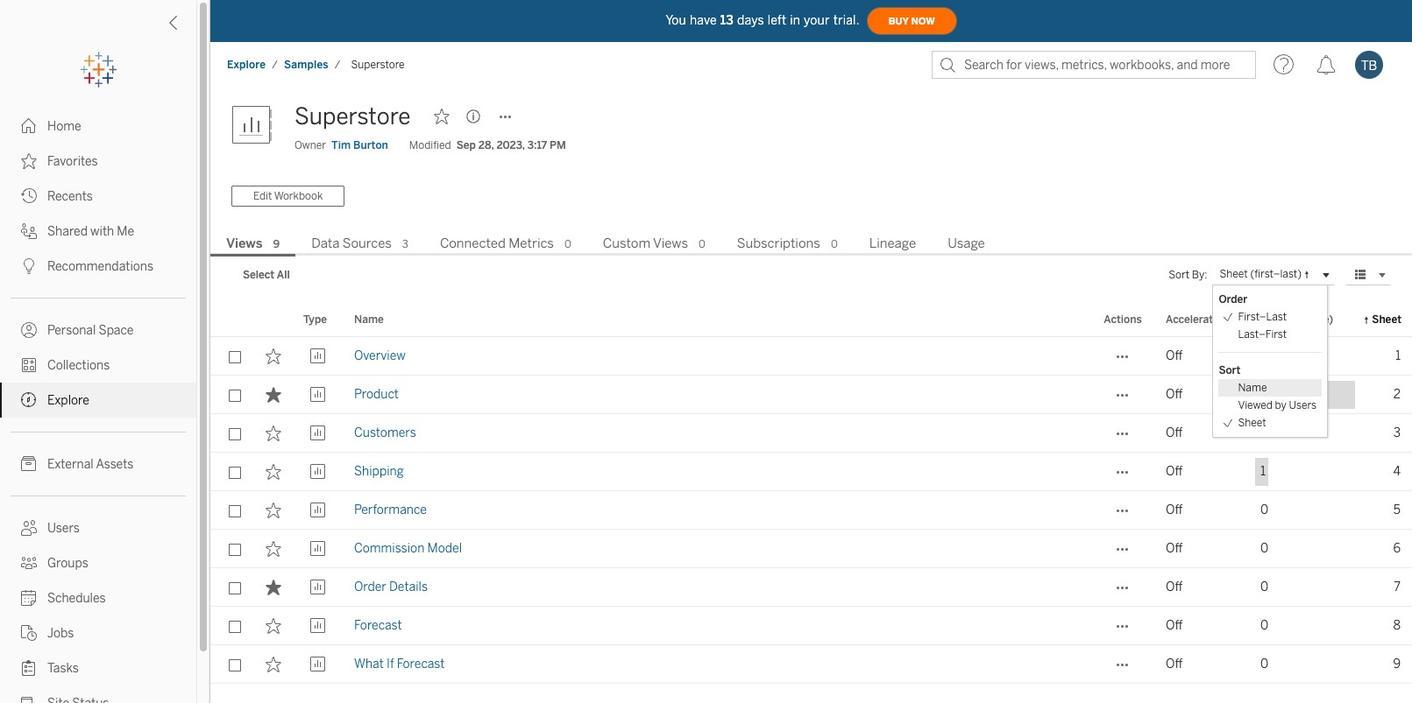 Task type: describe. For each thing, give the bounding box(es) containing it.
acceleration
[[1166, 314, 1229, 326]]

sort group
[[1219, 362, 1322, 432]]

row containing what if forecast
[[210, 646, 1412, 684]]

modified sep 28, 2023, 3:17 pm
[[409, 139, 566, 152]]

4
[[1393, 464, 1401, 479]]

2
[[1393, 387, 1401, 402]]

commission
[[354, 542, 424, 557]]

9 inside row
[[1393, 657, 1401, 672]]

sheet (first–last)
[[1220, 268, 1302, 281]]

commission model
[[354, 542, 462, 557]]

data
[[311, 236, 340, 252]]

you
[[666, 13, 686, 28]]

off for 9
[[1166, 657, 1182, 672]]

by text only_f5he34f image for shared with me
[[21, 224, 37, 239]]

external assets link
[[0, 447, 196, 482]]

views for views
[[226, 236, 263, 252]]

recents
[[47, 189, 93, 204]]

view image for order details
[[310, 580, 326, 596]]

edit workbook button
[[231, 186, 345, 207]]

modified
[[409, 139, 451, 152]]

with
[[90, 224, 114, 239]]

row containing forecast
[[210, 607, 1412, 646]]

order for order
[[1219, 294, 1247, 306]]

order details
[[354, 580, 428, 595]]

0 for 5
[[1260, 503, 1268, 518]]

1 for 1
[[1260, 349, 1266, 364]]

by:
[[1192, 269, 1207, 281]]

actions
[[1104, 314, 1142, 326]]

samples
[[284, 59, 328, 71]]

1 vertical spatial explore link
[[0, 383, 196, 418]]

explore for explore
[[47, 394, 89, 408]]

samples link
[[283, 58, 329, 72]]

type
[[303, 314, 327, 326]]

pm
[[550, 139, 566, 152]]

workbook
[[274, 190, 323, 202]]

tasks
[[47, 662, 79, 677]]

order details link
[[354, 569, 428, 607]]

(first–last)
[[1250, 268, 1302, 281]]

row containing product
[[210, 376, 1412, 415]]

overview
[[354, 349, 406, 364]]

groups
[[47, 557, 88, 571]]

2 / from the left
[[335, 59, 341, 71]]

1 / from the left
[[272, 59, 278, 71]]

home
[[47, 119, 81, 134]]

favorites link
[[0, 144, 196, 179]]

superstore main content
[[210, 88, 1412, 704]]

groups link
[[0, 546, 196, 581]]

0 for 9
[[1260, 657, 1268, 672]]

recommendations link
[[0, 249, 196, 284]]

recommendations
[[47, 259, 153, 274]]

3 inside row group
[[1393, 426, 1401, 441]]

now
[[911, 15, 935, 27]]

product
[[354, 387, 399, 402]]

viewed by users
[[1238, 400, 1317, 412]]

edit workbook
[[253, 190, 323, 202]]

buy now button
[[867, 7, 957, 35]]

view image for overview
[[310, 349, 326, 365]]

buy now
[[888, 15, 935, 27]]

sheet inside "sort" group
[[1238, 417, 1266, 429]]

by text only_f5he34f image for external assets
[[21, 457, 37, 472]]

sort for sort by:
[[1169, 269, 1189, 281]]

users inside "sort" group
[[1289, 400, 1317, 412]]

burton
[[353, 139, 388, 152]]

navigation panel element
[[0, 53, 196, 704]]

3:17
[[527, 139, 547, 152]]

superstore element
[[346, 59, 410, 71]]

0 for 6
[[1260, 542, 1268, 557]]

view image for commission model
[[310, 542, 326, 557]]

order group
[[1219, 291, 1322, 344]]

superstore inside main content
[[294, 103, 411, 131]]

Search for views, metrics, workbooks, and more text field
[[932, 51, 1256, 79]]

all
[[277, 269, 290, 281]]

shared with me
[[47, 224, 134, 239]]

row containing customers
[[210, 415, 1412, 453]]

favorites
[[47, 154, 98, 169]]

name inside superstore main content
[[354, 314, 384, 326]]

off for 7
[[1166, 580, 1182, 595]]

0 for 8
[[1260, 619, 1268, 634]]

jobs link
[[0, 616, 196, 651]]

13
[[720, 13, 734, 28]]

data sources
[[311, 236, 392, 252]]

left
[[768, 13, 786, 28]]

owner tim burton
[[294, 139, 388, 152]]

0 horizontal spatial 8
[[1260, 387, 1268, 402]]

2023,
[[496, 139, 525, 152]]

sheet inside dropdown button
[[1220, 268, 1248, 281]]

sort for sort
[[1219, 365, 1241, 377]]

workbook image
[[231, 99, 284, 152]]

28,
[[478, 139, 494, 152]]

main navigation. press the up and down arrow keys to access links. element
[[0, 109, 196, 704]]

sheet (first–last) button
[[1213, 265, 1335, 286]]

7
[[1394, 580, 1401, 595]]

external
[[47, 458, 93, 472]]

sheet inside grid
[[1372, 314, 1401, 326]]

what
[[354, 657, 384, 672]]



Task type: vqa. For each thing, say whether or not it's contained in the screenshot.


Task type: locate. For each thing, give the bounding box(es) containing it.
by text only_f5he34f image for recents
[[21, 188, 37, 204]]

1 view image from the top
[[310, 387, 326, 403]]

name checkbox item
[[1219, 379, 1322, 397]]

row containing overview
[[210, 337, 1412, 376]]

by text only_f5he34f image for favorites
[[21, 153, 37, 169]]

7 by text only_f5he34f image from the top
[[21, 661, 37, 677]]

sep
[[456, 139, 476, 152]]

jobs
[[47, 627, 74, 642]]

sort
[[1169, 269, 1189, 281], [1219, 365, 1241, 377]]

0 vertical spatial 8
[[1260, 387, 1268, 402]]

6
[[1393, 542, 1401, 557]]

8 off from the top
[[1166, 619, 1182, 634]]

have
[[690, 13, 717, 28]]

superstore right samples
[[351, 59, 405, 71]]

recents link
[[0, 179, 196, 214]]

time)
[[1306, 314, 1333, 326]]

list view image
[[1352, 267, 1368, 283]]

order for order details
[[354, 580, 386, 595]]

you have 13 days left in your trial.
[[666, 13, 859, 28]]

9 up the all
[[273, 238, 280, 251]]

2 off from the top
[[1166, 387, 1182, 402]]

explore link down collections
[[0, 383, 196, 418]]

off for 5
[[1166, 503, 1182, 518]]

superstore up tim burton link
[[294, 103, 411, 131]]

explore
[[227, 59, 266, 71], [47, 394, 89, 408]]

forecast link
[[354, 607, 402, 646]]

custom
[[603, 236, 650, 252]]

9 inside sub-spaces tab list
[[273, 238, 280, 251]]

by text only_f5he34f image for schedules
[[21, 591, 37, 607]]

(all-
[[1287, 314, 1306, 326]]

sheet
[[1220, 268, 1248, 281], [1372, 314, 1401, 326], [1238, 417, 1266, 429]]

1 vertical spatial sheet
[[1372, 314, 1401, 326]]

off for 3
[[1166, 426, 1182, 441]]

1 horizontal spatial name
[[1238, 382, 1267, 394]]

users link
[[0, 511, 196, 546]]

view image down type
[[310, 349, 326, 365]]

3 down 2
[[1393, 426, 1401, 441]]

5 by text only_f5he34f image from the top
[[21, 457, 37, 472]]

superstore
[[351, 59, 405, 71], [294, 103, 411, 131]]

2 row from the top
[[210, 376, 1412, 415]]

1 vertical spatial forecast
[[397, 657, 445, 672]]

row containing order details
[[210, 569, 1412, 607]]

if
[[387, 657, 394, 672]]

by text only_f5he34f image inside groups link
[[21, 556, 37, 571]]

shared
[[47, 224, 88, 239]]

1 row from the top
[[210, 337, 1412, 376]]

by text only_f5he34f image inside jobs link
[[21, 626, 37, 642]]

by text only_f5he34f image left the favorites on the left of the page
[[21, 153, 37, 169]]

collections
[[47, 358, 110, 373]]

assets
[[96, 458, 133, 472]]

by text only_f5he34f image left tasks
[[21, 661, 37, 677]]

by text only_f5he34f image for tasks
[[21, 661, 37, 677]]

view image left 'performance' link
[[310, 503, 326, 519]]

4 by text only_f5he34f image from the top
[[21, 393, 37, 408]]

1 horizontal spatial explore link
[[226, 58, 267, 72]]

1 for 4
[[1260, 464, 1266, 479]]

off for 2
[[1166, 387, 1182, 402]]

sheet right time)
[[1372, 314, 1401, 326]]

1 horizontal spatial 3
[[1393, 426, 1401, 441]]

views right custom at the top
[[653, 236, 688, 252]]

by text only_f5he34f image left the shared
[[21, 224, 37, 239]]

order inside group
[[1219, 294, 1247, 306]]

row containing performance
[[210, 492, 1412, 530]]

by text only_f5he34f image inside "schedules" link
[[21, 591, 37, 607]]

by text only_f5he34f image inside "home" link
[[21, 118, 37, 134]]

4 off from the top
[[1166, 464, 1182, 479]]

connected metrics
[[440, 236, 554, 252]]

0 horizontal spatial explore link
[[0, 383, 196, 418]]

by text only_f5he34f image left home
[[21, 118, 37, 134]]

by text only_f5he34f image down the tasks link
[[21, 696, 37, 704]]

home link
[[0, 109, 196, 144]]

viewed
[[1238, 400, 1273, 412]]

sort up viewed
[[1219, 365, 1241, 377]]

view image left order details link
[[310, 580, 326, 596]]

tasks link
[[0, 651, 196, 686]]

sources
[[343, 236, 392, 252]]

views inside grid
[[1255, 314, 1284, 326]]

off for 4
[[1166, 464, 1182, 479]]

row containing commission model
[[210, 530, 1412, 569]]

0 for 7
[[1260, 580, 1268, 595]]

1 horizontal spatial order
[[1219, 294, 1247, 306]]

sub-spaces tab list
[[210, 234, 1412, 257]]

views
[[226, 236, 263, 252], [653, 236, 688, 252], [1255, 314, 1284, 326]]

space
[[99, 323, 134, 338]]

view image for what if forecast
[[310, 657, 326, 673]]

in
[[790, 13, 800, 28]]

0 horizontal spatial explore
[[47, 394, 89, 408]]

view image left commission
[[310, 542, 326, 557]]

product link
[[354, 376, 399, 415]]

8 down 7
[[1393, 619, 1401, 634]]

name up viewed
[[1238, 382, 1267, 394]]

by text only_f5he34f image inside shared with me link
[[21, 224, 37, 239]]

5 by text only_f5he34f image from the top
[[21, 521, 37, 536]]

1 vertical spatial explore
[[47, 394, 89, 408]]

3 by text only_f5he34f image from the top
[[21, 358, 37, 373]]

by text only_f5he34f image for users
[[21, 521, 37, 536]]

8 row from the top
[[210, 607, 1412, 646]]

first–last
[[1238, 311, 1287, 323]]

4 view image from the top
[[310, 580, 326, 596]]

name
[[354, 314, 384, 326], [1238, 382, 1267, 394]]

performance link
[[354, 492, 427, 530]]

shared with me link
[[0, 214, 196, 249]]

0 horizontal spatial 9
[[273, 238, 280, 251]]

explore inside "explore" link
[[47, 394, 89, 408]]

1 by text only_f5he34f image from the top
[[21, 118, 37, 134]]

explore link
[[226, 58, 267, 72], [0, 383, 196, 418]]

view image left forecast link on the bottom of the page
[[310, 619, 326, 635]]

off
[[1166, 349, 1182, 364], [1166, 387, 1182, 402], [1166, 426, 1182, 441], [1166, 464, 1182, 479], [1166, 503, 1182, 518], [1166, 542, 1182, 557], [1166, 580, 1182, 595], [1166, 619, 1182, 634], [1166, 657, 1182, 672]]

view image left 'shipping' link
[[310, 464, 326, 480]]

/ left samples
[[272, 59, 278, 71]]

1 horizontal spatial 9
[[1393, 657, 1401, 672]]

6 row from the top
[[210, 530, 1412, 569]]

2 by text only_f5he34f image from the top
[[21, 224, 37, 239]]

1 horizontal spatial sort
[[1219, 365, 1241, 377]]

1 off from the top
[[1166, 349, 1182, 364]]

view image for customers
[[310, 426, 326, 442]]

by text only_f5he34f image inside external assets "link"
[[21, 457, 37, 472]]

model
[[427, 542, 462, 557]]

by text only_f5he34f image
[[21, 118, 37, 134], [21, 188, 37, 204], [21, 358, 37, 373], [21, 393, 37, 408], [21, 457, 37, 472], [21, 556, 37, 571], [21, 661, 37, 677]]

4 by text only_f5he34f image from the top
[[21, 323, 37, 338]]

1 vertical spatial name
[[1238, 382, 1267, 394]]

schedules
[[47, 592, 106, 607]]

0 vertical spatial sort
[[1169, 269, 1189, 281]]

by text only_f5he34f image for explore
[[21, 393, 37, 408]]

your
[[804, 13, 830, 28]]

0 vertical spatial 3
[[402, 238, 408, 251]]

3 inside sub-spaces tab list
[[402, 238, 408, 251]]

0 horizontal spatial name
[[354, 314, 384, 326]]

what if forecast link
[[354, 646, 445, 684]]

by text only_f5he34f image for personal space
[[21, 323, 37, 338]]

view image for product
[[310, 387, 326, 403]]

6 by text only_f5he34f image from the top
[[21, 556, 37, 571]]

2 vertical spatial sheet
[[1238, 417, 1266, 429]]

owner
[[294, 139, 326, 152]]

1 vertical spatial 8
[[1393, 619, 1401, 634]]

2 view image from the top
[[310, 426, 326, 442]]

3 view image from the top
[[310, 503, 326, 519]]

1 view image from the top
[[310, 349, 326, 365]]

6 off from the top
[[1166, 542, 1182, 557]]

view image for shipping
[[310, 464, 326, 480]]

view image left customers "link"
[[310, 426, 326, 442]]

buy
[[888, 15, 909, 27]]

1 vertical spatial users
[[47, 522, 80, 536]]

by text only_f5he34f image left collections
[[21, 358, 37, 373]]

sheet right by:
[[1220, 268, 1248, 281]]

order inside row
[[354, 580, 386, 595]]

by text only_f5he34f image inside collections link
[[21, 358, 37, 373]]

8 by text only_f5he34f image from the top
[[21, 696, 37, 704]]

6 by text only_f5he34f image from the top
[[21, 591, 37, 607]]

0 vertical spatial explore link
[[226, 58, 267, 72]]

by text only_f5he34f image
[[21, 153, 37, 169], [21, 224, 37, 239], [21, 259, 37, 274], [21, 323, 37, 338], [21, 521, 37, 536], [21, 591, 37, 607], [21, 626, 37, 642], [21, 696, 37, 704]]

custom views
[[603, 236, 688, 252]]

4 view image from the top
[[310, 619, 326, 635]]

commission model link
[[354, 530, 462, 569]]

by text only_f5he34f image left recents
[[21, 188, 37, 204]]

order up first–last
[[1219, 294, 1247, 306]]

1 vertical spatial superstore
[[294, 103, 411, 131]]

views for views (all-time)
[[1255, 314, 1284, 326]]

external assets
[[47, 458, 133, 472]]

1 by text only_f5he34f image from the top
[[21, 153, 37, 169]]

view image for performance
[[310, 503, 326, 519]]

subscriptions
[[737, 236, 820, 252]]

by text only_f5he34f image for collections
[[21, 358, 37, 373]]

0 vertical spatial name
[[354, 314, 384, 326]]

3 row from the top
[[210, 415, 1412, 453]]

sort inside group
[[1219, 365, 1241, 377]]

shipping link
[[354, 453, 404, 492]]

grid containing overview
[[210, 304, 1412, 704]]

9 down 7
[[1393, 657, 1401, 672]]

view image left product link
[[310, 387, 326, 403]]

by text only_f5he34f image for jobs
[[21, 626, 37, 642]]

/ right samples link
[[335, 59, 341, 71]]

2 horizontal spatial views
[[1255, 314, 1284, 326]]

row group
[[210, 337, 1412, 684]]

7 row from the top
[[210, 569, 1412, 607]]

0 horizontal spatial order
[[354, 580, 386, 595]]

explore down collections
[[47, 394, 89, 408]]

explore left samples
[[227, 59, 266, 71]]

row
[[210, 337, 1412, 376], [210, 376, 1412, 415], [210, 415, 1412, 453], [210, 453, 1412, 492], [210, 492, 1412, 530], [210, 530, 1412, 569], [210, 569, 1412, 607], [210, 607, 1412, 646], [210, 646, 1412, 684]]

9 off from the top
[[1166, 657, 1182, 672]]

explore link left samples
[[226, 58, 267, 72]]

usage
[[948, 236, 985, 252]]

days
[[737, 13, 764, 28]]

by text only_f5he34f image left personal
[[21, 323, 37, 338]]

shipping
[[354, 464, 404, 479]]

0 vertical spatial forecast
[[354, 619, 402, 634]]

views up last–first
[[1255, 314, 1284, 326]]

personal space
[[47, 323, 134, 338]]

name inside checkbox item
[[1238, 382, 1267, 394]]

off for 1
[[1166, 349, 1182, 364]]

1 horizontal spatial views
[[653, 236, 688, 252]]

8 left "by"
[[1260, 387, 1268, 402]]

0 horizontal spatial 3
[[402, 238, 408, 251]]

by text only_f5he34f image up groups link
[[21, 521, 37, 536]]

customers
[[354, 426, 416, 441]]

view image left the what
[[310, 657, 326, 673]]

by text only_f5he34f image for groups
[[21, 556, 37, 571]]

name up 'overview'
[[354, 314, 384, 326]]

1 horizontal spatial 8
[[1393, 619, 1401, 634]]

users up groups on the bottom left of the page
[[47, 522, 80, 536]]

by text only_f5he34f image inside personal space link
[[21, 323, 37, 338]]

0 vertical spatial sheet
[[1220, 268, 1248, 281]]

tim burton link
[[331, 138, 388, 153]]

1 up 2
[[1395, 349, 1401, 364]]

sort inside superstore main content
[[1169, 269, 1189, 281]]

by text only_f5he34f image inside "explore" link
[[21, 393, 37, 408]]

by text only_f5he34f image left jobs
[[21, 626, 37, 642]]

forecast up the what
[[354, 619, 402, 634]]

menu
[[1213, 286, 1327, 437]]

1 horizontal spatial users
[[1289, 400, 1317, 412]]

1
[[1260, 349, 1266, 364], [1395, 349, 1401, 364], [1260, 464, 1266, 479]]

what if forecast
[[354, 657, 445, 672]]

connected
[[440, 236, 506, 252]]

by text only_f5he34f image inside recommendations link
[[21, 259, 37, 274]]

0 vertical spatial superstore
[[351, 59, 405, 71]]

grid
[[210, 304, 1412, 704]]

1 vertical spatial 9
[[1393, 657, 1401, 672]]

0 vertical spatial users
[[1289, 400, 1317, 412]]

3 by text only_f5he34f image from the top
[[21, 259, 37, 274]]

1 vertical spatial order
[[354, 580, 386, 595]]

3 right sources
[[402, 238, 408, 251]]

by text only_f5he34f image inside favorites link
[[21, 153, 37, 169]]

0 for 3
[[1260, 426, 1268, 441]]

customers link
[[354, 415, 416, 453]]

2 by text only_f5he34f image from the top
[[21, 188, 37, 204]]

view image
[[310, 349, 326, 365], [310, 464, 326, 480], [310, 503, 326, 519], [310, 619, 326, 635]]

sort left by:
[[1169, 269, 1189, 281]]

5 off from the top
[[1166, 503, 1182, 518]]

0 vertical spatial order
[[1219, 294, 1247, 306]]

overview link
[[354, 337, 406, 376]]

explore for explore / samples /
[[227, 59, 266, 71]]

1 down viewed
[[1260, 464, 1266, 479]]

0 horizontal spatial views
[[226, 236, 263, 252]]

2 view image from the top
[[310, 464, 326, 480]]

personal
[[47, 323, 96, 338]]

9 row from the top
[[210, 646, 1412, 684]]

0 horizontal spatial users
[[47, 522, 80, 536]]

3 view image from the top
[[310, 542, 326, 557]]

select
[[243, 269, 274, 281]]

edit
[[253, 190, 272, 202]]

last–first
[[1238, 329, 1287, 341]]

me
[[117, 224, 134, 239]]

row containing shipping
[[210, 453, 1412, 492]]

0 vertical spatial 9
[[273, 238, 280, 251]]

5 view image from the top
[[310, 657, 326, 673]]

0 horizontal spatial sort
[[1169, 269, 1189, 281]]

users right "by"
[[1289, 400, 1317, 412]]

1 horizontal spatial explore
[[227, 59, 266, 71]]

by text only_f5he34f image left schedules at left
[[21, 591, 37, 607]]

views up select
[[226, 236, 263, 252]]

details
[[389, 580, 428, 595]]

by text only_f5he34f image inside the tasks link
[[21, 661, 37, 677]]

lineage
[[869, 236, 916, 252]]

7 off from the top
[[1166, 580, 1182, 595]]

7 by text only_f5he34f image from the top
[[21, 626, 37, 642]]

users
[[1289, 400, 1317, 412], [47, 522, 80, 536]]

tim
[[331, 139, 351, 152]]

1 vertical spatial 3
[[1393, 426, 1401, 441]]

sort by:
[[1169, 269, 1207, 281]]

by text only_f5he34f image inside recents link
[[21, 188, 37, 204]]

1 down last–first
[[1260, 349, 1266, 364]]

view image
[[310, 387, 326, 403], [310, 426, 326, 442], [310, 542, 326, 557], [310, 580, 326, 596], [310, 657, 326, 673]]

metrics
[[509, 236, 554, 252]]

by text only_f5he34f image left groups on the bottom left of the page
[[21, 556, 37, 571]]

5 row from the top
[[210, 492, 1412, 530]]

menu containing order
[[1213, 286, 1327, 437]]

row group containing overview
[[210, 337, 1412, 684]]

4 row from the top
[[210, 453, 1412, 492]]

order left details
[[354, 580, 386, 595]]

by text only_f5he34f image inside users link
[[21, 521, 37, 536]]

users inside users link
[[47, 522, 80, 536]]

8
[[1260, 387, 1268, 402], [1393, 619, 1401, 634]]

5
[[1393, 503, 1401, 518]]

by text only_f5he34f image for home
[[21, 118, 37, 134]]

by text only_f5he34f image for recommendations
[[21, 259, 37, 274]]

select all
[[243, 269, 290, 281]]

by text only_f5he34f image left recommendations in the top of the page
[[21, 259, 37, 274]]

view image for forecast
[[310, 619, 326, 635]]

0 horizontal spatial /
[[272, 59, 278, 71]]

1 horizontal spatial /
[[335, 59, 341, 71]]

forecast inside what if forecast link
[[397, 657, 445, 672]]

by text only_f5he34f image down collections link
[[21, 393, 37, 408]]

0 vertical spatial explore
[[227, 59, 266, 71]]

1 vertical spatial sort
[[1219, 365, 1241, 377]]

explore / samples /
[[227, 59, 341, 71]]

3 off from the top
[[1166, 426, 1182, 441]]

off for 6
[[1166, 542, 1182, 557]]

off for 8
[[1166, 619, 1182, 634]]

performance
[[354, 503, 427, 518]]

by text only_f5he34f image left external
[[21, 457, 37, 472]]

sheet down viewed
[[1238, 417, 1266, 429]]

9
[[273, 238, 280, 251], [1393, 657, 1401, 672]]

forecast right if
[[397, 657, 445, 672]]

views (all-time)
[[1255, 314, 1333, 326]]



